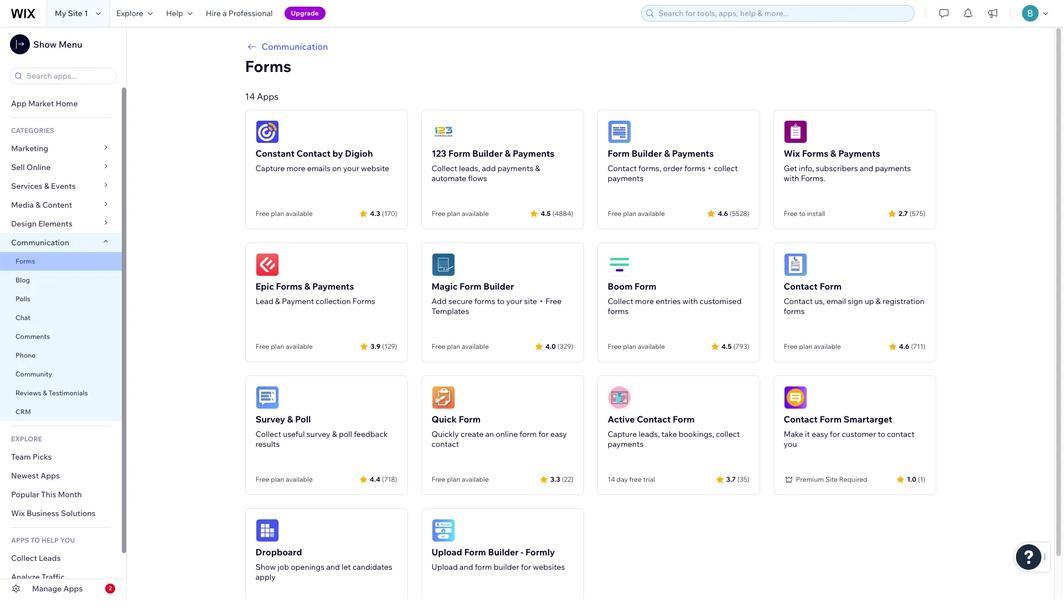 Task type: locate. For each thing, give the bounding box(es) containing it.
+ right order
[[708, 163, 713, 173]]

0 vertical spatial your
[[343, 163, 360, 173]]

available for an
[[462, 475, 489, 484]]

3.9
[[371, 342, 381, 350]]

forms up 14 apps at left
[[245, 57, 292, 76]]

plan down lead
[[271, 342, 284, 351]]

free right the (793)
[[784, 342, 798, 351]]

0 horizontal spatial contact
[[432, 439, 459, 449]]

boom
[[608, 281, 633, 292]]

payments up 2.7
[[876, 163, 912, 173]]

0 vertical spatial capture
[[256, 163, 285, 173]]

0 vertical spatial site
[[68, 8, 83, 18]]

1 horizontal spatial more
[[636, 296, 654, 306]]

1 vertical spatial wix
[[11, 509, 25, 519]]

1 horizontal spatial capture
[[608, 429, 637, 439]]

1 vertical spatial form
[[475, 562, 492, 572]]

forms left us,
[[784, 306, 805, 316]]

form inside upload form builder - formly upload and form builder for websites
[[475, 562, 492, 572]]

site for premium
[[826, 475, 838, 484]]

crm
[[16, 408, 31, 416]]

team
[[11, 452, 31, 462]]

0 vertical spatial 4.5
[[541, 209, 551, 217]]

free for magic form builder
[[432, 342, 446, 351]]

smartarget
[[844, 414, 893, 425]]

collection
[[316, 296, 351, 306]]

emails
[[307, 163, 331, 173]]

forms inside magic form builder add secure forms to your site + free templates
[[475, 296, 496, 306]]

free down results on the bottom left of page
[[256, 475, 270, 484]]

forms up payment
[[276, 281, 303, 292]]

plan for secure
[[447, 342, 461, 351]]

available down us,
[[815, 342, 842, 351]]

0 horizontal spatial 4.5
[[541, 209, 551, 217]]

collect down boom
[[608, 296, 634, 306]]

required
[[840, 475, 868, 484]]

free plan available down create
[[432, 475, 489, 484]]

1 horizontal spatial +
[[708, 163, 713, 173]]

form up create
[[459, 414, 481, 425]]

0 horizontal spatial communication
[[11, 238, 71, 248]]

form inside boom form collect more entries with customised forms
[[635, 281, 657, 292]]

collect down 123
[[432, 163, 458, 173]]

1 vertical spatial 14
[[608, 475, 616, 484]]

1 horizontal spatial apps
[[63, 584, 83, 594]]

for
[[539, 429, 549, 439], [831, 429, 841, 439], [521, 562, 532, 572]]

4.5 left the (793)
[[722, 342, 732, 350]]

site
[[68, 8, 83, 18], [826, 475, 838, 484]]

newest apps link
[[0, 467, 122, 485]]

(35)
[[738, 475, 750, 483]]

site right the premium at the right of the page
[[826, 475, 838, 484]]

contact inside quick form quickly create an online form for easy contact
[[432, 439, 459, 449]]

free plan available for useful
[[256, 475, 313, 484]]

1 vertical spatial 4.5
[[722, 342, 732, 350]]

0 horizontal spatial form
[[475, 562, 492, 572]]

free for wix forms & payments
[[784, 209, 798, 218]]

plan up active contact form logo
[[623, 342, 637, 351]]

contact inside contact form smartarget make it easy for customer to contact you
[[888, 429, 915, 439]]

free plan available down automate
[[432, 209, 489, 218]]

more left the emails
[[287, 163, 306, 173]]

leads
[[39, 554, 61, 564]]

0 horizontal spatial capture
[[256, 163, 285, 173]]

site left 1
[[68, 8, 83, 18]]

0 vertical spatial to
[[800, 209, 806, 218]]

your left site
[[507, 296, 523, 306]]

form builder & payments  logo image
[[608, 120, 631, 144]]

1 horizontal spatial with
[[784, 173, 800, 183]]

epic forms & payments logo image
[[256, 253, 279, 277]]

forms up blog
[[16, 257, 35, 265]]

show menu button
[[10, 34, 82, 54]]

1 vertical spatial 4.6
[[900, 342, 910, 350]]

0 vertical spatial with
[[784, 173, 800, 183]]

plan down "templates"
[[447, 342, 461, 351]]

leads, inside active contact form capture leads, take bookings, collect payments
[[639, 429, 660, 439]]

wix inside wix forms & payments get info, subscribers and payments with forms.
[[784, 148, 801, 159]]

0 horizontal spatial your
[[343, 163, 360, 173]]

1 vertical spatial apps
[[41, 471, 60, 481]]

builder right the magic at the left
[[484, 281, 514, 292]]

form up the secure
[[460, 281, 482, 292]]

available down payment
[[286, 342, 313, 351]]

free plan available for capture
[[256, 209, 313, 218]]

available for useful
[[286, 475, 313, 484]]

collect down survey
[[256, 429, 281, 439]]

payments
[[513, 148, 555, 159], [673, 148, 714, 159], [839, 148, 881, 159], [313, 281, 354, 292]]

1 vertical spatial communication link
[[0, 233, 122, 252]]

payments down active
[[608, 439, 644, 449]]

for inside upload form builder - formly upload and form builder for websites
[[521, 562, 532, 572]]

wix business solutions
[[11, 509, 96, 519]]

1 vertical spatial capture
[[608, 429, 637, 439]]

wix up get
[[784, 148, 801, 159]]

form inside form builder & payments contact forms, order forms + collect payments
[[608, 148, 630, 159]]

0 vertical spatial form
[[520, 429, 537, 439]]

your right on
[[343, 163, 360, 173]]

to down smartarget
[[879, 429, 886, 439]]

2 vertical spatial apps
[[63, 584, 83, 594]]

free plan available up active contact form logo
[[608, 342, 665, 351]]

1.0
[[908, 475, 917, 483]]

available down create
[[462, 475, 489, 484]]

14
[[245, 91, 255, 102], [608, 475, 616, 484]]

4.5 for payments
[[541, 209, 551, 217]]

0 vertical spatial +
[[708, 163, 713, 173]]

poll
[[339, 429, 352, 439]]

analyze traffic link
[[0, 568, 122, 587]]

1 horizontal spatial leads,
[[639, 429, 660, 439]]

constant contact by digioh logo image
[[256, 120, 279, 144]]

1 vertical spatial more
[[636, 296, 654, 306]]

for down -
[[521, 562, 532, 572]]

form inside 123 form builder & payments collect leads, add payments & automate flows
[[449, 148, 471, 159]]

free
[[256, 209, 270, 218], [432, 209, 446, 218], [608, 209, 622, 218], [784, 209, 798, 218], [546, 296, 562, 306], [256, 342, 270, 351], [432, 342, 446, 351], [608, 342, 622, 351], [784, 342, 798, 351], [256, 475, 270, 484], [432, 475, 446, 484]]

2 easy from the left
[[812, 429, 829, 439]]

us,
[[815, 296, 825, 306]]

contact inside active contact form capture leads, take bookings, collect payments
[[637, 414, 671, 425]]

0 vertical spatial show
[[33, 39, 57, 50]]

& inside form builder & payments contact forms, order forms + collect payments
[[665, 148, 671, 159]]

active contact form capture leads, take bookings, collect payments
[[608, 414, 741, 449]]

easy
[[551, 429, 567, 439], [812, 429, 829, 439]]

1 horizontal spatial 4.6
[[900, 342, 910, 350]]

premium
[[797, 475, 825, 484]]

1 horizontal spatial show
[[256, 562, 276, 572]]

contact up take
[[637, 414, 671, 425]]

sign
[[848, 296, 864, 306]]

and
[[860, 163, 874, 173], [326, 562, 340, 572], [460, 562, 474, 572]]

wix forms & payments logo image
[[784, 120, 808, 144]]

4.3 (170)
[[370, 209, 398, 217]]

form right online
[[520, 429, 537, 439]]

apps for 14 apps
[[257, 91, 279, 102]]

payments for active contact form
[[608, 439, 644, 449]]

0 horizontal spatial and
[[326, 562, 340, 572]]

4.6
[[718, 209, 729, 217], [900, 342, 910, 350]]

123 form builder & payments collect leads, add payments & automate flows
[[432, 148, 555, 183]]

1 horizontal spatial your
[[507, 296, 523, 306]]

0 vertical spatial more
[[287, 163, 306, 173]]

solutions
[[61, 509, 96, 519]]

builder inside 123 form builder & payments collect leads, add payments & automate flows
[[473, 148, 503, 159]]

show left menu
[[33, 39, 57, 50]]

plan up boom form logo
[[623, 209, 637, 218]]

2 horizontal spatial and
[[860, 163, 874, 173]]

lead
[[256, 296, 274, 306]]

1 horizontal spatial communication
[[262, 41, 328, 52]]

contact down quick
[[432, 439, 459, 449]]

123 form builder & payments logo image
[[432, 120, 455, 144]]

-
[[521, 547, 524, 558]]

free right site
[[546, 296, 562, 306]]

1 horizontal spatial 14
[[608, 475, 616, 484]]

builder inside magic form builder add secure forms to your site + free templates
[[484, 281, 514, 292]]

sell
[[11, 162, 25, 172]]

form inside magic form builder add secure forms to your site + free templates
[[460, 281, 482, 292]]

plan up epic forms & payments logo
[[271, 209, 284, 218]]

0 vertical spatial 4.6
[[718, 209, 729, 217]]

analyze
[[11, 572, 40, 582]]

forms inside form builder & payments contact forms, order forms + collect payments
[[685, 163, 706, 173]]

free up boom form logo
[[608, 209, 622, 218]]

apps to help you
[[11, 536, 75, 545]]

community
[[16, 370, 52, 378]]

1 horizontal spatial site
[[826, 475, 838, 484]]

free up epic forms & payments logo
[[256, 209, 270, 218]]

form left builder
[[475, 562, 492, 572]]

2 horizontal spatial to
[[879, 429, 886, 439]]

plan for email
[[800, 342, 813, 351]]

contact up the emails
[[297, 148, 331, 159]]

free plan available for secure
[[432, 342, 489, 351]]

blog link
[[0, 271, 122, 290]]

a
[[223, 8, 227, 18]]

contact form smartarget logo image
[[784, 386, 808, 409]]

sell online link
[[0, 158, 122, 177]]

(22)
[[562, 475, 574, 483]]

to left site
[[497, 296, 505, 306]]

upload
[[432, 547, 463, 558], [432, 562, 458, 572]]

1 horizontal spatial for
[[539, 429, 549, 439]]

free plan available down payment
[[256, 342, 313, 351]]

0 vertical spatial leads,
[[459, 163, 480, 173]]

1 vertical spatial collect
[[716, 429, 741, 439]]

get
[[784, 163, 798, 173]]

14 apps
[[245, 91, 279, 102]]

app market home
[[11, 99, 78, 109]]

form inside upload form builder - formly upload and form builder for websites
[[465, 547, 486, 558]]

payments inside form builder & payments contact forms, order forms + collect payments
[[673, 148, 714, 159]]

1 vertical spatial show
[[256, 562, 276, 572]]

2 vertical spatial to
[[879, 429, 886, 439]]

payments inside wix forms & payments get info, subscribers and payments with forms.
[[839, 148, 881, 159]]

4.6 left (711)
[[900, 342, 910, 350]]

0 horizontal spatial to
[[497, 296, 505, 306]]

plan for contact
[[623, 209, 637, 218]]

contact inside constant contact by digioh capture more emails on your website
[[297, 148, 331, 159]]

1 horizontal spatial wix
[[784, 148, 801, 159]]

1.0 (1)
[[908, 475, 926, 483]]

0 horizontal spatial 4.6
[[718, 209, 729, 217]]

contact inside form builder & payments contact forms, order forms + collect payments
[[608, 163, 637, 173]]

you
[[784, 439, 798, 449]]

0 horizontal spatial +
[[539, 296, 544, 306]]

leads, left take
[[639, 429, 660, 439]]

1 vertical spatial to
[[497, 296, 505, 306]]

payments for wix forms & payments
[[876, 163, 912, 173]]

and right the subscribers
[[860, 163, 874, 173]]

plan for useful
[[271, 475, 284, 484]]

0 horizontal spatial easy
[[551, 429, 567, 439]]

4.6 left (5528)
[[718, 209, 729, 217]]

0 horizontal spatial with
[[683, 296, 698, 306]]

available for payments
[[462, 209, 489, 218]]

4.5 (793)
[[722, 342, 750, 350]]

survey & poll logo image
[[256, 386, 279, 409]]

1 horizontal spatial and
[[460, 562, 474, 572]]

customised
[[700, 296, 742, 306]]

to inside magic form builder add secure forms to your site + free templates
[[497, 296, 505, 306]]

1 vertical spatial communication
[[11, 238, 71, 248]]

communication down the 'upgrade' button at the top left
[[262, 41, 328, 52]]

available down the emails
[[286, 209, 313, 218]]

plan down results on the bottom left of page
[[271, 475, 284, 484]]

to
[[800, 209, 806, 218], [497, 296, 505, 306], [879, 429, 886, 439]]

0 horizontal spatial leads,
[[459, 163, 480, 173]]

0 vertical spatial 14
[[245, 91, 255, 102]]

free plan available down results on the bottom left of page
[[256, 475, 313, 484]]

form for magic form builder
[[460, 281, 482, 292]]

1 vertical spatial leads,
[[639, 429, 660, 439]]

builder inside upload form builder - formly upload and form builder for websites
[[488, 547, 519, 558]]

contact for smartarget
[[888, 429, 915, 439]]

create
[[461, 429, 484, 439]]

payments inside active contact form capture leads, take bookings, collect payments
[[608, 439, 644, 449]]

candidates
[[353, 562, 393, 572]]

form right 123
[[449, 148, 471, 159]]

0 vertical spatial upload
[[432, 547, 463, 558]]

free plan available down forms,
[[608, 209, 665, 218]]

2.7
[[900, 209, 909, 217]]

my site 1
[[55, 8, 88, 18]]

free for constant contact by digioh
[[256, 209, 270, 218]]

apps up constant contact by digioh logo
[[257, 91, 279, 102]]

1 easy from the left
[[551, 429, 567, 439]]

payments for 123 form builder & payments
[[498, 163, 534, 173]]

4.5 left (4884)
[[541, 209, 551, 217]]

available down forms,
[[638, 209, 665, 218]]

0 horizontal spatial more
[[287, 163, 306, 173]]

for left customer
[[831, 429, 841, 439]]

free left install
[[784, 209, 798, 218]]

and left let at bottom left
[[326, 562, 340, 572]]

payments inside 123 form builder & payments collect leads, add payments & automate flows
[[498, 163, 534, 173]]

contact form logo image
[[784, 253, 808, 277]]

more left entries
[[636, 296, 654, 306]]

1 horizontal spatial contact
[[888, 429, 915, 439]]

form
[[520, 429, 537, 439], [475, 562, 492, 572]]

free plan available for lead
[[256, 342, 313, 351]]

forms inside boom form collect more entries with customised forms
[[608, 306, 629, 316]]

0 horizontal spatial wix
[[11, 509, 25, 519]]

2 horizontal spatial apps
[[257, 91, 279, 102]]

0 horizontal spatial communication link
[[0, 233, 122, 252]]

order
[[664, 163, 683, 173]]

quickly
[[432, 429, 459, 439]]

plan down quickly in the left of the page
[[447, 475, 461, 484]]

free plan available down "templates"
[[432, 342, 489, 351]]

free plan available for payments
[[432, 209, 489, 218]]

this
[[41, 490, 56, 500]]

contact up it
[[784, 414, 818, 425]]

show left 'job'
[[256, 562, 276, 572]]

an
[[486, 429, 494, 439]]

form left -
[[465, 547, 486, 558]]

free right (329)
[[608, 342, 622, 351]]

capture inside active contact form capture leads, take bookings, collect payments
[[608, 429, 637, 439]]

registration
[[883, 296, 925, 306]]

plan down automate
[[447, 209, 461, 218]]

Search for tools, apps, help & more... field
[[656, 6, 912, 21]]

form inside quick form quickly create an online form for easy contact
[[459, 414, 481, 425]]

leads, left the add
[[459, 163, 480, 173]]

services & events
[[11, 181, 76, 191]]

app market home link
[[0, 94, 122, 113]]

reviews & testimonials
[[16, 389, 88, 397]]

contact inside contact form smartarget make it easy for customer to contact you
[[784, 414, 818, 425]]

elements
[[38, 219, 73, 229]]

0 horizontal spatial site
[[68, 8, 83, 18]]

collect up 4.6 (5528)
[[714, 163, 738, 173]]

0 vertical spatial communication link
[[245, 40, 937, 53]]

& inside contact form contact us, email sign up & registration forms
[[877, 296, 882, 306]]

with right entries
[[683, 296, 698, 306]]

media & content
[[11, 200, 72, 210]]

design elements
[[11, 219, 73, 229]]

4.5 for entries
[[722, 342, 732, 350]]

info,
[[799, 163, 815, 173]]

free down "templates"
[[432, 342, 446, 351]]

contact down smartarget
[[888, 429, 915, 439]]

forms right the secure
[[475, 296, 496, 306]]

free plan available down us,
[[784, 342, 842, 351]]

4.6 for form builder & payments
[[718, 209, 729, 217]]

available down entries
[[638, 342, 665, 351]]

1 vertical spatial your
[[507, 296, 523, 306]]

free down automate
[[432, 209, 446, 218]]

wix
[[784, 148, 801, 159], [11, 509, 25, 519]]

it
[[806, 429, 811, 439]]

forms inside wix forms & payments get info, subscribers and payments with forms.
[[803, 148, 829, 159]]

123
[[432, 148, 447, 159]]

traffic
[[42, 572, 65, 582]]

digioh
[[345, 148, 373, 159]]

0 vertical spatial collect
[[714, 163, 738, 173]]

for right online
[[539, 429, 549, 439]]

(711)
[[912, 342, 926, 350]]

with inside wix forms & payments get info, subscribers and payments with forms.
[[784, 173, 800, 183]]

0 horizontal spatial apps
[[41, 471, 60, 481]]

templates
[[432, 306, 470, 316]]

1 vertical spatial with
[[683, 296, 698, 306]]

0 vertical spatial wix
[[784, 148, 801, 159]]

forms.
[[801, 173, 826, 183]]

1 vertical spatial site
[[826, 475, 838, 484]]

form inside contact form smartarget make it easy for customer to contact you
[[820, 414, 842, 425]]

add
[[482, 163, 496, 173]]

builder up the add
[[473, 148, 503, 159]]

2 horizontal spatial for
[[831, 429, 841, 439]]

& inside the reviews & testimonials link
[[43, 389, 47, 397]]

available down flows
[[462, 209, 489, 218]]

and left builder
[[460, 562, 474, 572]]

easy up the 3.3 (22)
[[551, 429, 567, 439]]

1 vertical spatial upload
[[432, 562, 458, 572]]

available down "templates"
[[462, 342, 489, 351]]

form up the email
[[820, 281, 842, 292]]

form inside contact form contact us, email sign up & registration forms
[[820, 281, 842, 292]]

available for contact
[[638, 209, 665, 218]]

1 horizontal spatial form
[[520, 429, 537, 439]]

with left forms.
[[784, 173, 800, 183]]

plan for lead
[[271, 342, 284, 351]]

capture down active
[[608, 429, 637, 439]]

builder up forms,
[[632, 148, 663, 159]]

form for contact form
[[820, 281, 842, 292]]

form for upload form builder - formly
[[465, 547, 486, 558]]

payments inside wix forms & payments get info, subscribers and payments with forms.
[[876, 163, 912, 173]]

plan
[[271, 209, 284, 218], [447, 209, 461, 218], [623, 209, 637, 218], [271, 342, 284, 351], [447, 342, 461, 351], [623, 342, 637, 351], [800, 342, 813, 351], [271, 475, 284, 484], [447, 475, 461, 484]]

1 horizontal spatial easy
[[812, 429, 829, 439]]

1 horizontal spatial 4.5
[[722, 342, 732, 350]]

0 horizontal spatial show
[[33, 39, 57, 50]]

easy right it
[[812, 429, 829, 439]]

phone link
[[0, 346, 122, 365]]

form down 'form builder & payments  logo'
[[608, 148, 630, 159]]

0 vertical spatial apps
[[257, 91, 279, 102]]

collect right bookings, on the bottom right of the page
[[716, 429, 741, 439]]

form for quick form
[[459, 414, 481, 425]]

builder up builder
[[488, 547, 519, 558]]

free plan available
[[256, 209, 313, 218], [432, 209, 489, 218], [608, 209, 665, 218], [256, 342, 313, 351], [432, 342, 489, 351], [608, 342, 665, 351], [784, 342, 842, 351], [256, 475, 313, 484], [432, 475, 489, 484]]

site for my
[[68, 8, 83, 18]]

available for capture
[[286, 209, 313, 218]]

0 horizontal spatial 14
[[245, 91, 255, 102]]

1 vertical spatial +
[[539, 296, 544, 306]]

wix inside wix business solutions "link"
[[11, 509, 25, 519]]

0 horizontal spatial for
[[521, 562, 532, 572]]

free down quickly in the left of the page
[[432, 475, 446, 484]]

payments inside epic forms & payments lead & payment collection forms
[[313, 281, 354, 292]]

form left smartarget
[[820, 414, 842, 425]]

on
[[332, 163, 342, 173]]

feedback
[[354, 429, 388, 439]]

forms right order
[[685, 163, 706, 173]]

upload form builder - formly logo image
[[432, 519, 455, 542]]

free plan available up epic forms & payments logo
[[256, 209, 313, 218]]



Task type: vqa. For each thing, say whether or not it's contained in the screenshot.


Task type: describe. For each thing, give the bounding box(es) containing it.
available for entries
[[638, 342, 665, 351]]

collect inside form builder & payments contact forms, order forms + collect payments
[[714, 163, 738, 173]]

show inside button
[[33, 39, 57, 50]]

sidebar element
[[0, 27, 127, 598]]

free inside magic form builder add secure forms to your site + free templates
[[546, 296, 562, 306]]

4.4 (718)
[[370, 475, 398, 483]]

my
[[55, 8, 66, 18]]

with inside boom form collect more entries with customised forms
[[683, 296, 698, 306]]

collect inside sidebar element
[[11, 554, 37, 564]]

free for boom form
[[608, 342, 622, 351]]

services
[[11, 181, 42, 191]]

collect leads
[[11, 554, 61, 564]]

& inside wix forms & payments get info, subscribers and payments with forms.
[[831, 148, 837, 159]]

apply
[[256, 572, 276, 582]]

comments link
[[0, 327, 122, 346]]

builder inside form builder & payments contact forms, order forms + collect payments
[[632, 148, 663, 159]]

hire a professional link
[[199, 0, 280, 27]]

4.0 (329)
[[546, 342, 574, 350]]

results
[[256, 439, 280, 449]]

design elements link
[[0, 214, 122, 233]]

active contact form logo image
[[608, 386, 631, 409]]

leads, inside 123 form builder & payments collect leads, add payments & automate flows
[[459, 163, 480, 173]]

form inside active contact form capture leads, take bookings, collect payments
[[673, 414, 695, 425]]

easy inside contact form smartarget make it easy for customer to contact you
[[812, 429, 829, 439]]

free for quick form
[[432, 475, 446, 484]]

and inside dropboard show job openings and let candidates apply
[[326, 562, 340, 572]]

(1)
[[919, 475, 926, 483]]

your inside constant contact by digioh capture more emails on your website
[[343, 163, 360, 173]]

show menu
[[33, 39, 82, 50]]

epic
[[256, 281, 274, 292]]

plan for capture
[[271, 209, 284, 218]]

free for form builder & payments
[[608, 209, 622, 218]]

builder for upload form builder - formly
[[488, 547, 519, 558]]

free for 123 form builder & payments
[[432, 209, 446, 218]]

3.3
[[551, 475, 561, 483]]

manage
[[32, 584, 62, 594]]

free plan available for email
[[784, 342, 842, 351]]

form builder & payments contact forms, order forms + collect payments
[[608, 148, 738, 183]]

plan for entries
[[623, 342, 637, 351]]

useful
[[283, 429, 305, 439]]

your inside magic form builder add secure forms to your site + free templates
[[507, 296, 523, 306]]

to inside contact form smartarget make it easy for customer to contact you
[[879, 429, 886, 439]]

payments inside form builder & payments contact forms, order forms + collect payments
[[608, 173, 644, 183]]

free
[[630, 475, 642, 484]]

phone
[[16, 351, 36, 360]]

customer
[[842, 429, 877, 439]]

(170)
[[382, 209, 398, 217]]

explore
[[11, 435, 42, 443]]

services & events link
[[0, 177, 122, 196]]

14 for 14 apps
[[245, 91, 255, 102]]

and inside upload form builder - formly upload and form builder for websites
[[460, 562, 474, 572]]

upgrade
[[291, 9, 319, 17]]

dropboard
[[256, 547, 302, 558]]

manage apps
[[32, 584, 83, 594]]

email
[[827, 296, 847, 306]]

free plan available for an
[[432, 475, 489, 484]]

analyze traffic
[[11, 572, 65, 582]]

wix business solutions link
[[0, 504, 122, 523]]

4.4
[[370, 475, 381, 483]]

& inside the media & content link
[[36, 200, 41, 210]]

polls
[[16, 295, 30, 303]]

quick form logo image
[[432, 386, 455, 409]]

design
[[11, 219, 37, 229]]

team picks
[[11, 452, 52, 462]]

chat link
[[0, 309, 122, 327]]

1 upload from the top
[[432, 547, 463, 558]]

apps for newest apps
[[41, 471, 60, 481]]

+ inside magic form builder add secure forms to your site + free templates
[[539, 296, 544, 306]]

epic forms & payments lead & payment collection forms
[[256, 281, 376, 306]]

payments inside 123 form builder & payments collect leads, add payments & automate flows
[[513, 148, 555, 159]]

contact for quickly
[[432, 439, 459, 449]]

home
[[56, 99, 78, 109]]

forms inside sidebar element
[[16, 257, 35, 265]]

categories
[[11, 126, 54, 135]]

for inside quick form quickly create an online form for easy contact
[[539, 429, 549, 439]]

1 horizontal spatial to
[[800, 209, 806, 218]]

Search apps... field
[[23, 68, 113, 84]]

builder for magic form builder
[[484, 281, 514, 292]]

free for epic forms & payments
[[256, 342, 270, 351]]

trial
[[644, 475, 656, 484]]

survey & poll collect useful survey & poll feedback results
[[256, 414, 388, 449]]

testimonials
[[49, 389, 88, 397]]

14 day free trial
[[608, 475, 656, 484]]

available for lead
[[286, 342, 313, 351]]

help
[[41, 536, 59, 545]]

comments
[[16, 332, 50, 341]]

payments for epic forms & payments
[[313, 281, 354, 292]]

form inside quick form quickly create an online form for easy contact
[[520, 429, 537, 439]]

form for 123 form builder & payments
[[449, 148, 471, 159]]

forms right the collection on the left of page
[[353, 296, 376, 306]]

collect inside active contact form capture leads, take bookings, collect payments
[[716, 429, 741, 439]]

3.3 (22)
[[551, 475, 574, 483]]

show inside dropboard show job openings and let candidates apply
[[256, 562, 276, 572]]

form for boom form
[[635, 281, 657, 292]]

free plan available for entries
[[608, 342, 665, 351]]

help button
[[160, 0, 199, 27]]

magic form builder logo image
[[432, 253, 455, 277]]

communication inside sidebar element
[[11, 238, 71, 248]]

builder for 123 form builder & payments
[[473, 148, 503, 159]]

for inside contact form smartarget make it easy for customer to contact you
[[831, 429, 841, 439]]

to
[[31, 536, 40, 545]]

1 horizontal spatial communication link
[[245, 40, 937, 53]]

free for survey & poll
[[256, 475, 270, 484]]

entries
[[656, 296, 681, 306]]

contact left us,
[[784, 296, 813, 306]]

boom form logo image
[[608, 253, 631, 277]]

apps
[[11, 536, 29, 545]]

14 for 14 day free trial
[[608, 475, 616, 484]]

reviews
[[16, 389, 41, 397]]

form for contact form smartarget
[[820, 414, 842, 425]]

collect inside survey & poll collect useful survey & poll feedback results
[[256, 429, 281, 439]]

marketing link
[[0, 139, 122, 158]]

collect leads link
[[0, 549, 122, 568]]

& inside services & events 'link'
[[44, 181, 49, 191]]

picks
[[33, 452, 52, 462]]

app
[[11, 99, 27, 109]]

chat
[[16, 314, 30, 322]]

sell online
[[11, 162, 51, 172]]

explore
[[116, 8, 143, 18]]

+ inside form builder & payments contact forms, order forms + collect payments
[[708, 163, 713, 173]]

marketing
[[11, 144, 48, 153]]

automate
[[432, 173, 467, 183]]

newest
[[11, 471, 39, 481]]

constant
[[256, 148, 295, 159]]

4.0
[[546, 342, 556, 350]]

subscribers
[[817, 163, 859, 173]]

formly
[[526, 547, 555, 558]]

contact down contact form logo
[[784, 281, 818, 292]]

collect inside boom form collect more entries with customised forms
[[608, 296, 634, 306]]

more inside constant contact by digioh capture more emails on your website
[[287, 163, 306, 173]]

payment
[[282, 296, 314, 306]]

community link
[[0, 365, 122, 384]]

wix for business
[[11, 509, 25, 519]]

more inside boom form collect more entries with customised forms
[[636, 296, 654, 306]]

make
[[784, 429, 804, 439]]

popular
[[11, 490, 39, 500]]

4.6 for contact form
[[900, 342, 910, 350]]

wix for forms
[[784, 148, 801, 159]]

hire a professional
[[206, 8, 273, 18]]

forms inside contact form contact us, email sign up & registration forms
[[784, 306, 805, 316]]

plan for an
[[447, 475, 461, 484]]

free plan available for contact
[[608, 209, 665, 218]]

available for email
[[815, 342, 842, 351]]

business
[[27, 509, 59, 519]]

(4884)
[[553, 209, 574, 217]]

0 vertical spatial communication
[[262, 41, 328, 52]]

2 upload from the top
[[432, 562, 458, 572]]

collect inside 123 form builder & payments collect leads, add payments & automate flows
[[432, 163, 458, 173]]

easy inside quick form quickly create an online form for easy contact
[[551, 429, 567, 439]]

add
[[432, 296, 447, 306]]

free for contact form
[[784, 342, 798, 351]]

dropboard logo image
[[256, 519, 279, 542]]

apps for manage apps
[[63, 584, 83, 594]]

magic form builder add secure forms to your site + free templates
[[432, 281, 562, 316]]

capture inside constant contact by digioh capture more emails on your website
[[256, 163, 285, 173]]

boom form collect more entries with customised forms
[[608, 281, 742, 316]]

3.7 (35)
[[727, 475, 750, 483]]

popular this month link
[[0, 485, 122, 504]]

reviews & testimonials link
[[0, 384, 122, 403]]

plan for payments
[[447, 209, 461, 218]]

upgrade button
[[285, 7, 326, 20]]

payments for form builder & payments
[[673, 148, 714, 159]]

(129)
[[382, 342, 398, 350]]

websites
[[533, 562, 565, 572]]

and inside wix forms & payments get info, subscribers and payments with forms.
[[860, 163, 874, 173]]

active
[[608, 414, 635, 425]]

payments for wix forms & payments
[[839, 148, 881, 159]]

available for secure
[[462, 342, 489, 351]]



